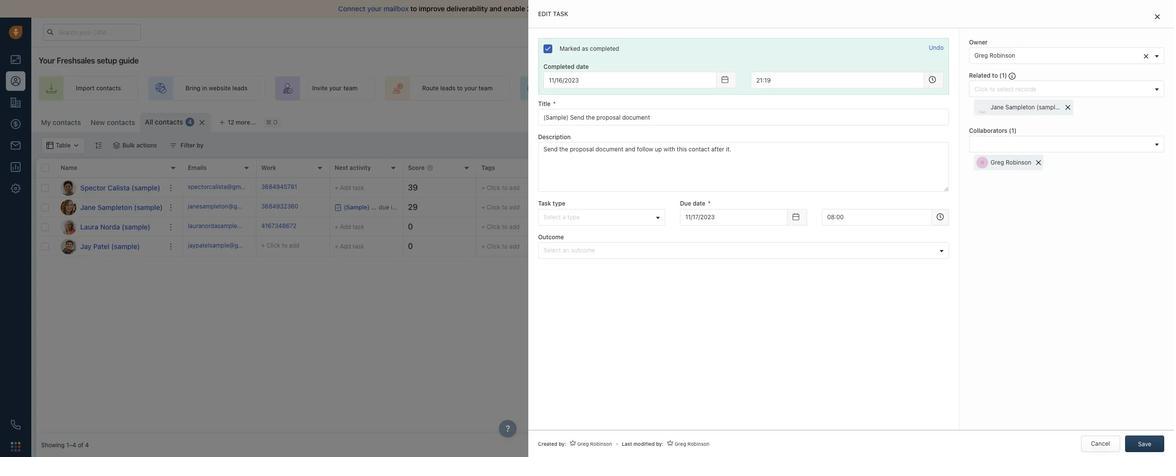 Task type: locate. For each thing, give the bounding box(es) containing it.
0 horizontal spatial 1
[[1002, 72, 1005, 79]]

contacts down "click to select records" search box
[[1066, 117, 1090, 125]]

1 cell from the top
[[770, 179, 1169, 198]]

invite
[[312, 85, 328, 92]]

click for jaypatelsample@gmail.com + click to add
[[487, 243, 500, 250]]

more...
[[236, 119, 256, 126]]

0 horizontal spatial )
[[1005, 72, 1007, 79]]

2 row group from the left
[[183, 179, 1169, 257]]

None text field
[[822, 209, 932, 226]]

(sample) inside × tab panel
[[1037, 104, 1061, 111]]

jane right j icon
[[80, 203, 96, 212]]

1 horizontal spatial leads
[[440, 85, 455, 92]]

next
[[335, 165, 348, 172]]

leads right route
[[440, 85, 455, 92]]

score
[[408, 165, 425, 172]]

jane
[[991, 104, 1004, 111], [80, 203, 96, 212]]

filter by
[[181, 142, 204, 149]]

add deal link
[[786, 76, 866, 101]]

qualified up unqualified
[[639, 224, 664, 231]]

0 horizontal spatial by:
[[559, 442, 566, 448]]

3 + add task from the top
[[335, 243, 364, 250]]

+ add task inside press space to select this row. 'row'
[[335, 184, 364, 192]]

1 vertical spatial (
[[1009, 127, 1011, 135]]

container_wx8msf4aqz5i3rn1 image down select a type
[[557, 224, 564, 231]]

team
[[343, 85, 358, 92], [479, 85, 493, 92]]

1 down table at right
[[1011, 127, 1014, 135]]

your left freshsales
[[39, 56, 55, 65]]

inc
[[719, 224, 727, 231]]

0 horizontal spatial sampleton
[[98, 203, 132, 212]]

None text field
[[751, 72, 924, 89]]

1 + click to add from the top
[[481, 184, 520, 192]]

0 vertical spatial 4
[[188, 119, 192, 126]]

container_wx8msf4aqz5i3rn1 image
[[335, 204, 341, 211], [557, 224, 564, 231]]

of right 1–4
[[78, 442, 83, 450]]

in
[[945, 29, 950, 35], [202, 85, 207, 92]]

1 horizontal spatial jane
[[991, 104, 1004, 111]]

your
[[367, 4, 382, 13], [329, 85, 342, 92], [464, 85, 477, 92], [706, 85, 719, 92]]

add for janesampleton@gmail.com 3684932360
[[509, 204, 520, 211]]

norda
[[100, 223, 120, 231]]

press space to select this row. row
[[36, 179, 183, 198], [183, 179, 1169, 198], [36, 198, 183, 218], [183, 198, 1169, 218], [36, 218, 183, 237], [183, 218, 1169, 237], [36, 237, 183, 257], [183, 237, 1169, 257]]

1 horizontal spatial team
[[479, 85, 493, 92]]

(sample) down jane sampleton (sample) link
[[122, 223, 150, 231]]

grid containing 39
[[36, 158, 1169, 434]]

1 horizontal spatial container_wx8msf4aqz5i3rn1 image
[[557, 224, 564, 231]]

sampleton up table at right
[[1006, 104, 1035, 111]]

cell
[[770, 179, 1169, 198], [770, 198, 1169, 217], [770, 218, 1169, 237], [770, 237, 1169, 256]]

task for lauranordasample@gmail.com
[[353, 223, 364, 231]]

phone image
[[11, 421, 21, 431]]

tags
[[481, 165, 495, 172]]

bring
[[185, 85, 201, 92]]

0 horizontal spatial import
[[76, 85, 95, 92]]

2 team from the left
[[479, 85, 493, 92]]

pipeline
[[736, 85, 759, 92]]

1 vertical spatial date
[[693, 200, 706, 208]]

sampleton inside × tab panel
[[1006, 104, 1035, 111]]

press space to select this row. row containing laura norda (sample)
[[36, 218, 183, 237]]

import for import contacts button
[[1045, 117, 1064, 125]]

greg robinson up outcome
[[567, 224, 607, 231]]

contacts inside button
[[1066, 117, 1090, 125]]

container_wx8msf4aqz5i3rn1 image left filter
[[170, 142, 177, 149]]

0 vertical spatial + add task
[[335, 184, 364, 192]]

1
[[1002, 72, 1005, 79], [1011, 127, 1014, 135]]

completed
[[590, 45, 619, 52]]

press space to select this row. row containing jay patel (sample)
[[36, 237, 183, 257]]

Click to select records search field
[[972, 84, 1152, 95]]

import contacts inside button
[[1045, 117, 1090, 125]]

create sales sequence
[[557, 85, 622, 92]]

3 cell from the top
[[770, 218, 1169, 237]]

×
[[1143, 50, 1149, 61]]

jane up customize table at top
[[991, 104, 1004, 111]]

4 right 1–4
[[85, 442, 89, 450]]

bulk actions button
[[107, 137, 163, 154]]

1 horizontal spatial (
[[1009, 127, 1011, 135]]

your
[[907, 29, 918, 35], [39, 56, 55, 65]]

add deal
[[823, 85, 848, 92]]

1 vertical spatial + add task
[[335, 223, 364, 231]]

your for your trial ends in 21 days
[[907, 29, 918, 35]]

0 horizontal spatial sales
[[578, 85, 592, 92]]

of
[[566, 4, 572, 13], [78, 442, 83, 450]]

(sample)
[[1037, 104, 1061, 111], [132, 184, 160, 192], [134, 203, 163, 212], [733, 204, 757, 211], [122, 223, 150, 231], [729, 224, 753, 231], [111, 242, 140, 251], [722, 243, 746, 250]]

type
[[553, 200, 565, 208], [568, 214, 580, 221]]

4
[[188, 119, 192, 126], [85, 442, 89, 450]]

2 qualified from the top
[[639, 224, 664, 231]]

title
[[538, 100, 551, 108]]

sales right create
[[578, 85, 592, 92]]

container_wx8msf4aqz5i3rn1 image inside filter by button
[[170, 142, 177, 149]]

0 horizontal spatial jane
[[80, 203, 96, 212]]

4 inside 'all contacts 4'
[[188, 119, 192, 126]]

contacts right all
[[155, 118, 183, 126]]

route
[[422, 85, 439, 92]]

add for spectorcalista@gmail.com
[[340, 184, 351, 192]]

4 + click to add from the top
[[481, 243, 520, 250]]

1 vertical spatial jane sampleton (sample)
[[80, 203, 163, 212]]

lauranordasample@gmail.com
[[188, 223, 271, 230]]

0 horizontal spatial leads
[[232, 85, 248, 92]]

21
[[952, 29, 957, 35]]

1 vertical spatial of
[[78, 442, 83, 450]]

1 horizontal spatial date
[[693, 200, 706, 208]]

+ add task
[[335, 184, 364, 192], [335, 223, 364, 231], [335, 243, 364, 250]]

1 horizontal spatial 4
[[188, 119, 192, 126]]

1 vertical spatial 0
[[408, 242, 413, 251]]

greg robinson down 'collaborators ( 1 )'
[[991, 159, 1032, 167]]

your inside route leads to your team link
[[464, 85, 477, 92]]

my contacts
[[41, 118, 81, 127]]

1 horizontal spatial sales
[[720, 85, 735, 92]]

0 horizontal spatial import contacts
[[76, 85, 121, 92]]

2 0 from the top
[[408, 242, 413, 251]]

1 vertical spatial 1
[[1011, 127, 1014, 135]]

by: right modified
[[656, 442, 664, 448]]

Search your CRM... text field
[[43, 24, 141, 41]]

select down outcome on the left
[[544, 247, 561, 254]]

0 horizontal spatial jane sampleton (sample)
[[80, 203, 163, 212]]

your right route
[[464, 85, 477, 92]]

set up your sales pipeline link
[[649, 76, 776, 101]]

contacts right 'new'
[[107, 118, 135, 127]]

0 vertical spatial qualified
[[639, 204, 664, 211]]

1 vertical spatial jane
[[80, 203, 96, 212]]

2 cell from the top
[[770, 198, 1169, 217]]

by: right created
[[559, 442, 566, 448]]

cell for jaypatelsample@gmail.com + click to add
[[770, 237, 1169, 256]]

(sample) up import contacts button
[[1037, 104, 1061, 111]]

related to ( 1 )
[[969, 72, 1009, 79]]

29
[[408, 203, 418, 212]]

import down your freshsales setup guide
[[76, 85, 95, 92]]

0 for jaypatelsample@gmail.com
[[408, 242, 413, 251]]

task for jaypatelsample@gmail.com
[[353, 243, 364, 250]]

import contacts button
[[1032, 113, 1095, 130]]

× dialog
[[528, 0, 1174, 458]]

1 vertical spatial )
[[1014, 127, 1017, 135]]

l image
[[61, 219, 76, 235]]

jane inside × tab panel
[[991, 104, 1004, 111]]

customize table
[[975, 117, 1021, 125]]

grid
[[36, 158, 1169, 434]]

an
[[563, 247, 569, 254]]

select inside button
[[544, 247, 561, 254]]

2 select from the top
[[544, 247, 561, 254]]

0 horizontal spatial (
[[1000, 72, 1002, 79]]

contacts
[[96, 85, 121, 92], [1066, 117, 1090, 125], [155, 118, 183, 126], [53, 118, 81, 127], [107, 118, 135, 127]]

import contacts
[[76, 85, 121, 92], [1045, 117, 1090, 125]]

edit
[[538, 10, 552, 18]]

jane sampleton (sample) up table at right
[[991, 104, 1061, 111]]

your left trial
[[907, 29, 918, 35]]

1 vertical spatial type
[[568, 214, 580, 221]]

task
[[538, 200, 551, 208]]

qualified inside press space to select this row. 'row'
[[639, 204, 664, 211]]

your for your freshsales setup guide
[[39, 56, 55, 65]]

( right related
[[1000, 72, 1002, 79]]

all contacts link
[[145, 117, 183, 127]]

0 horizontal spatial team
[[343, 85, 358, 92]]

date down as
[[576, 63, 589, 70]]

2 by: from the left
[[656, 442, 664, 448]]

4 cell from the top
[[770, 237, 1169, 256]]

select inside button
[[544, 214, 561, 221]]

sampleton inside row group
[[98, 203, 132, 212]]

showing
[[41, 442, 65, 450]]

emails
[[188, 165, 207, 172]]

1 0 from the top
[[408, 223, 413, 231]]

0 horizontal spatial in
[[202, 85, 207, 92]]

import
[[76, 85, 95, 92], [1045, 117, 1064, 125]]

0 vertical spatial jane
[[991, 104, 1004, 111]]

39
[[408, 184, 418, 192]]

1 horizontal spatial import contacts
[[1045, 117, 1090, 125]]

1 horizontal spatial by:
[[656, 442, 664, 448]]

import down "click to select records" search box
[[1045, 117, 1064, 125]]

type right a
[[568, 214, 580, 221]]

0 vertical spatial your
[[907, 29, 918, 35]]

2 + click to add from the top
[[481, 204, 520, 211]]

due
[[680, 200, 691, 208]]

days
[[959, 29, 971, 35]]

1 horizontal spatial in
[[945, 29, 950, 35]]

2 leads from the left
[[440, 85, 455, 92]]

0 vertical spatial import contacts
[[76, 85, 121, 92]]

date for due date
[[693, 200, 706, 208]]

1 + add task from the top
[[335, 184, 364, 192]]

0 vertical spatial import
[[76, 85, 95, 92]]

your inside set up your sales pipeline link
[[706, 85, 719, 92]]

( down table at right
[[1009, 127, 1011, 135]]

1 vertical spatial sampleton
[[98, 203, 132, 212]]

import contacts down "setup" on the top of page
[[76, 85, 121, 92]]

your right the up
[[706, 85, 719, 92]]

your right invite
[[329, 85, 342, 92]]

select left a
[[544, 214, 561, 221]]

jane sampleton (sample) down spector calista (sample) link
[[80, 203, 163, 212]]

1 vertical spatial your
[[39, 56, 55, 65]]

acme
[[702, 224, 717, 231]]

in right bring
[[202, 85, 207, 92]]

+ click to add for janesampleton@gmail.com 3684932360
[[481, 204, 520, 211]]

last
[[622, 442, 632, 448]]

date for completed date
[[576, 63, 589, 70]]

1 horizontal spatial your
[[907, 29, 918, 35]]

connect your mailbox to improve deliverability and enable 2-way sync of email conversations.
[[338, 4, 641, 13]]

1 qualified from the top
[[639, 204, 664, 211]]

sampleton up 'laura norda (sample)'
[[98, 203, 132, 212]]

task for spectorcalista@gmail.com
[[353, 184, 364, 192]]

date right due
[[693, 200, 706, 208]]

1 right related
[[1002, 72, 1005, 79]]

0 vertical spatial select
[[544, 214, 561, 221]]

in left 21
[[945, 29, 950, 35]]

1 vertical spatial qualified
[[639, 224, 664, 231]]

sales left the pipeline
[[720, 85, 735, 92]]

save button
[[1125, 436, 1164, 453]]

jaypatelsample@gmail.com link
[[188, 242, 263, 252]]

add
[[509, 184, 520, 192], [509, 204, 520, 211], [509, 224, 520, 231], [289, 242, 300, 249], [509, 243, 520, 250]]

0 vertical spatial 1
[[1002, 72, 1005, 79]]

0 vertical spatial 0
[[408, 223, 413, 231]]

0 vertical spatial -- text field
[[544, 72, 717, 89]]

all contacts 4
[[145, 118, 192, 126]]

greg robinson up related to ( 1 )
[[975, 52, 1015, 59]]

) down table at right
[[1014, 127, 1017, 135]]

0 horizontal spatial type
[[553, 200, 565, 208]]

add for lauranordasample@gmail.com
[[340, 223, 351, 231]]

leads right the website
[[232, 85, 248, 92]]

1 vertical spatial 4
[[85, 442, 89, 450]]

-- text field
[[544, 72, 717, 89], [680, 209, 788, 226]]

jay
[[80, 242, 91, 251]]

container_wx8msf4aqz5i3rn1 image
[[113, 142, 120, 149], [170, 142, 177, 149], [557, 204, 564, 211], [557, 243, 564, 250]]

1 select from the top
[[544, 214, 561, 221]]

row group
[[36, 179, 183, 257], [183, 179, 1169, 257]]

1 vertical spatial -- text field
[[680, 209, 788, 226]]

actions
[[136, 142, 157, 149]]

1 horizontal spatial of
[[566, 4, 572, 13]]

import inside button
[[1045, 117, 1064, 125]]

add for jaypatelsample@gmail.com
[[340, 243, 351, 250]]

container_wx8msf4aqz5i3rn1 image left the bulk on the top left of page
[[113, 142, 120, 149]]

container_wx8msf4aqz5i3rn1 image down next
[[335, 204, 341, 211]]

1 vertical spatial select
[[544, 247, 561, 254]]

greg robinson left last
[[577, 442, 612, 448]]

4 up filter by
[[188, 119, 192, 126]]

select
[[544, 214, 561, 221], [544, 247, 561, 254]]

e
[[702, 243, 705, 250]]

0 vertical spatial jane sampleton (sample)
[[991, 104, 1061, 111]]

cell for janesampleton@gmail.com 3684932360
[[770, 198, 1169, 217]]

1 vertical spatial import
[[1045, 117, 1064, 125]]

janesampleton@gmail.com 3684932360
[[188, 203, 298, 210]]

jaypatelsample@gmail.com
[[188, 242, 263, 249]]

+ add task for spectorcalista@gmail.com 3684945781
[[335, 184, 364, 192]]

+ click to add for jaypatelsample@gmail.com + click to add
[[481, 243, 520, 250]]

) right related
[[1005, 72, 1007, 79]]

1 horizontal spatial type
[[568, 214, 580, 221]]

import contacts down "click to select records" search box
[[1045, 117, 1090, 125]]

0 horizontal spatial date
[[576, 63, 589, 70]]

type up select a type
[[553, 200, 565, 208]]

0 vertical spatial sampleton
[[1006, 104, 1035, 111]]

1 horizontal spatial jane sampleton (sample)
[[991, 104, 1061, 111]]

cancel button
[[1081, 436, 1120, 453]]

website
[[209, 85, 231, 92]]

1 vertical spatial in
[[202, 85, 207, 92]]

new contacts
[[91, 118, 135, 127]]

0 vertical spatial )
[[1005, 72, 1007, 79]]

jane sampleton (sample) inside row group
[[80, 203, 163, 212]]

up
[[697, 85, 704, 92]]

completed date
[[544, 63, 589, 70]]

lauranordasample@gmail.com link
[[188, 222, 271, 232]]

0 horizontal spatial your
[[39, 56, 55, 65]]

1 horizontal spatial sampleton
[[1006, 104, 1035, 111]]

collaborators ( 1 )
[[969, 127, 1017, 135]]

my contacts button
[[36, 113, 86, 133], [41, 118, 81, 127]]

1 team from the left
[[343, 85, 358, 92]]

1 vertical spatial import contacts
[[1045, 117, 1090, 125]]

widgetz.io (sample)
[[702, 204, 757, 211]]

qualified left due
[[639, 204, 664, 211]]

task inside press space to select this row. 'row'
[[353, 184, 364, 192]]

2 vertical spatial + add task
[[335, 243, 364, 250]]

owner
[[969, 39, 988, 46]]

1 horizontal spatial import
[[1045, 117, 1064, 125]]

greg robinson right modified
[[675, 442, 710, 448]]

0 vertical spatial container_wx8msf4aqz5i3rn1 image
[[335, 204, 341, 211]]

1 row group from the left
[[36, 179, 183, 257]]

0 vertical spatial (
[[1000, 72, 1002, 79]]

of right sync
[[566, 4, 572, 13]]

0 vertical spatial date
[[576, 63, 589, 70]]

+ click to add
[[481, 184, 520, 192], [481, 204, 520, 211], [481, 224, 520, 231], [481, 243, 520, 250]]



Task type: vqa. For each thing, say whether or not it's contained in the screenshot.
the 11 more...
no



Task type: describe. For each thing, give the bounding box(es) containing it.
explore plans link
[[984, 26, 1033, 38]]

greg robinson up select a type
[[567, 204, 607, 211]]

team inside route leads to your team link
[[479, 85, 493, 92]]

laura norda (sample) link
[[80, 222, 150, 232]]

set up your sales pipeline
[[686, 85, 759, 92]]

janesampleton@gmail.com
[[188, 203, 262, 210]]

jane inside row group
[[80, 203, 96, 212]]

create sales sequence link
[[520, 76, 639, 101]]

acme inc (sample) link
[[702, 224, 753, 231]]

j image
[[61, 200, 76, 216]]

task type
[[538, 200, 565, 208]]

name
[[61, 165, 77, 172]]

improve
[[419, 4, 445, 13]]

add for spectorcalista@gmail.com 3684945781
[[509, 184, 520, 192]]

freshsales
[[57, 56, 95, 65]]

import for import contacts link
[[76, 85, 95, 92]]

laura
[[80, 223, 98, 231]]

1–4
[[66, 442, 76, 450]]

next activity
[[335, 165, 371, 172]]

route leads to your team link
[[385, 76, 510, 101]]

1 sales from the left
[[578, 85, 592, 92]]

to inside × tab panel
[[992, 72, 998, 79]]

row group containing 39
[[183, 179, 1169, 257]]

2 sales from the left
[[720, 85, 735, 92]]

1 horizontal spatial 1
[[1011, 127, 1014, 135]]

0 vertical spatial of
[[566, 4, 572, 13]]

select a type
[[544, 214, 580, 221]]

created
[[538, 442, 557, 448]]

press space to select this row. row containing spector calista (sample)
[[36, 179, 183, 198]]

1 vertical spatial container_wx8msf4aqz5i3rn1 image
[[557, 224, 564, 231]]

freshworks switcher image
[[11, 443, 21, 452]]

container_wx8msf4aqz5i3rn1 image down outcome on the left
[[557, 243, 564, 250]]

modified
[[634, 442, 655, 448]]

container_wx8msf4aqz5i3rn1 image up select a type
[[557, 204, 564, 211]]

(sample) down spector calista (sample) link
[[134, 203, 163, 212]]

+ click to add for spectorcalista@gmail.com 3684945781
[[481, 184, 520, 192]]

0 horizontal spatial of
[[78, 442, 83, 450]]

janesampleton@gmail.com link
[[188, 202, 262, 213]]

connect
[[338, 4, 366, 13]]

import contacts link
[[39, 76, 139, 101]]

import contacts for import contacts link
[[76, 85, 121, 92]]

your inside invite your team link
[[329, 85, 342, 92]]

widgetz.io
[[702, 204, 731, 211]]

completed
[[544, 63, 575, 70]]

your freshsales setup guide
[[39, 56, 139, 65]]

select an outcome
[[544, 247, 595, 254]]

jay patel (sample)
[[80, 242, 140, 251]]

1 horizontal spatial )
[[1014, 127, 1017, 135]]

as
[[582, 45, 588, 52]]

jaypatelsample@gmail.com + click to add
[[188, 242, 300, 249]]

0 vertical spatial in
[[945, 29, 950, 35]]

press space to select this row. row containing 39
[[183, 179, 1169, 198]]

press space to select this row. row containing jane sampleton (sample)
[[36, 198, 183, 218]]

o
[[273, 119, 278, 126]]

explore plans
[[989, 28, 1027, 35]]

my
[[41, 118, 51, 127]]

customize
[[975, 117, 1005, 125]]

3684932360
[[261, 203, 298, 210]]

0 for lauranordasample@gmail.com
[[408, 223, 413, 231]]

-- text field for completed date
[[544, 72, 717, 89]]

spector calista (sample)
[[80, 184, 160, 192]]

(sample) down laura norda (sample) link
[[111, 242, 140, 251]]

team inside invite your team link
[[343, 85, 358, 92]]

qualified for 0
[[639, 224, 664, 231]]

3 + click to add from the top
[[481, 224, 520, 231]]

greg robinson down select a type button
[[567, 243, 607, 250]]

cancel
[[1091, 441, 1110, 448]]

+ add task for jaypatelsample@gmail.com + click to add
[[335, 243, 364, 250]]

customize table button
[[959, 113, 1027, 130]]

guide
[[119, 56, 139, 65]]

4167348672 link
[[261, 222, 297, 232]]

mailbox
[[384, 4, 409, 13]]

undo
[[929, 44, 944, 51]]

import contacts for import contacts button
[[1045, 117, 1090, 125]]

calista
[[108, 184, 130, 192]]

12 more...
[[228, 119, 256, 126]]

enable
[[504, 4, 525, 13]]

all
[[145, 118, 153, 126]]

bulk actions
[[122, 142, 157, 149]]

⌘ o
[[266, 119, 278, 126]]

cell for spectorcalista@gmail.com 3684945781
[[770, 179, 1169, 198]]

save
[[1138, 441, 1151, 449]]

(sample) right "inc" at the right of the page
[[729, 224, 753, 231]]

invite your team link
[[275, 76, 375, 101]]

select for select an outcome
[[544, 247, 561, 254]]

0 horizontal spatial container_wx8msf4aqz5i3rn1 image
[[335, 204, 341, 211]]

0 vertical spatial type
[[553, 200, 565, 208]]

⌘
[[266, 119, 271, 126]]

name row
[[36, 159, 183, 179]]

filter
[[181, 142, 195, 149]]

2 + add task from the top
[[335, 223, 364, 231]]

3684945781
[[261, 183, 297, 191]]

2-
[[527, 4, 534, 13]]

way
[[534, 4, 547, 13]]

corp
[[707, 243, 720, 250]]

type inside button
[[568, 214, 580, 221]]

12 more... button
[[214, 116, 261, 130]]

(sample) right corp
[[722, 243, 746, 250]]

× tab panel
[[528, 0, 1174, 458]]

click for janesampleton@gmail.com 3684932360
[[487, 204, 500, 211]]

set
[[686, 85, 696, 92]]

(sample) up acme inc (sample)
[[733, 204, 757, 211]]

container_wx8msf4aqz5i3rn1 image inside bulk actions button
[[113, 142, 120, 149]]

spectorcalista@gmail.com link
[[188, 183, 261, 193]]

last modified by:
[[622, 442, 664, 448]]

showing 1–4 of 4
[[41, 442, 89, 450]]

trial
[[920, 29, 930, 35]]

click for spectorcalista@gmail.com 3684945781
[[487, 184, 500, 192]]

table
[[1007, 117, 1021, 125]]

1 leads from the left
[[232, 85, 248, 92]]

deal
[[836, 85, 848, 92]]

jane sampleton (sample) link
[[80, 203, 163, 213]]

contacts down "setup" on the top of page
[[96, 85, 121, 92]]

edit task
[[538, 10, 568, 18]]

Start typing the details about the task… text field
[[538, 143, 949, 192]]

your trial ends in 21 days
[[907, 29, 971, 35]]

row group containing spector calista (sample)
[[36, 179, 183, 257]]

qualified for 29
[[639, 204, 664, 211]]

press space to select this row. row containing 29
[[183, 198, 1169, 218]]

j image
[[61, 239, 76, 255]]

by
[[197, 142, 204, 149]]

Title text field
[[538, 109, 949, 126]]

task inside × tab panel
[[553, 10, 568, 18]]

description
[[538, 134, 571, 141]]

your left the mailbox
[[367, 4, 382, 13]]

contacts right my
[[53, 118, 81, 127]]

-- text field for due date
[[680, 209, 788, 226]]

setup
[[97, 56, 117, 65]]

0 horizontal spatial 4
[[85, 442, 89, 450]]

phone element
[[6, 416, 25, 435]]

close image
[[1155, 14, 1160, 20]]

patel
[[93, 242, 109, 251]]

acme inc (sample)
[[702, 224, 753, 231]]

jay patel (sample) link
[[80, 242, 140, 252]]

s image
[[61, 180, 76, 196]]

add for jaypatelsample@gmail.com + click to add
[[509, 243, 520, 250]]

marked as completed
[[560, 45, 619, 52]]

jane sampleton (sample) inside × tab panel
[[991, 104, 1061, 111]]

related
[[969, 72, 991, 79]]

sequence
[[594, 85, 622, 92]]

1 by: from the left
[[559, 442, 566, 448]]

(sample) right calista
[[132, 184, 160, 192]]

select for select a type
[[544, 214, 561, 221]]

a
[[563, 214, 566, 221]]



